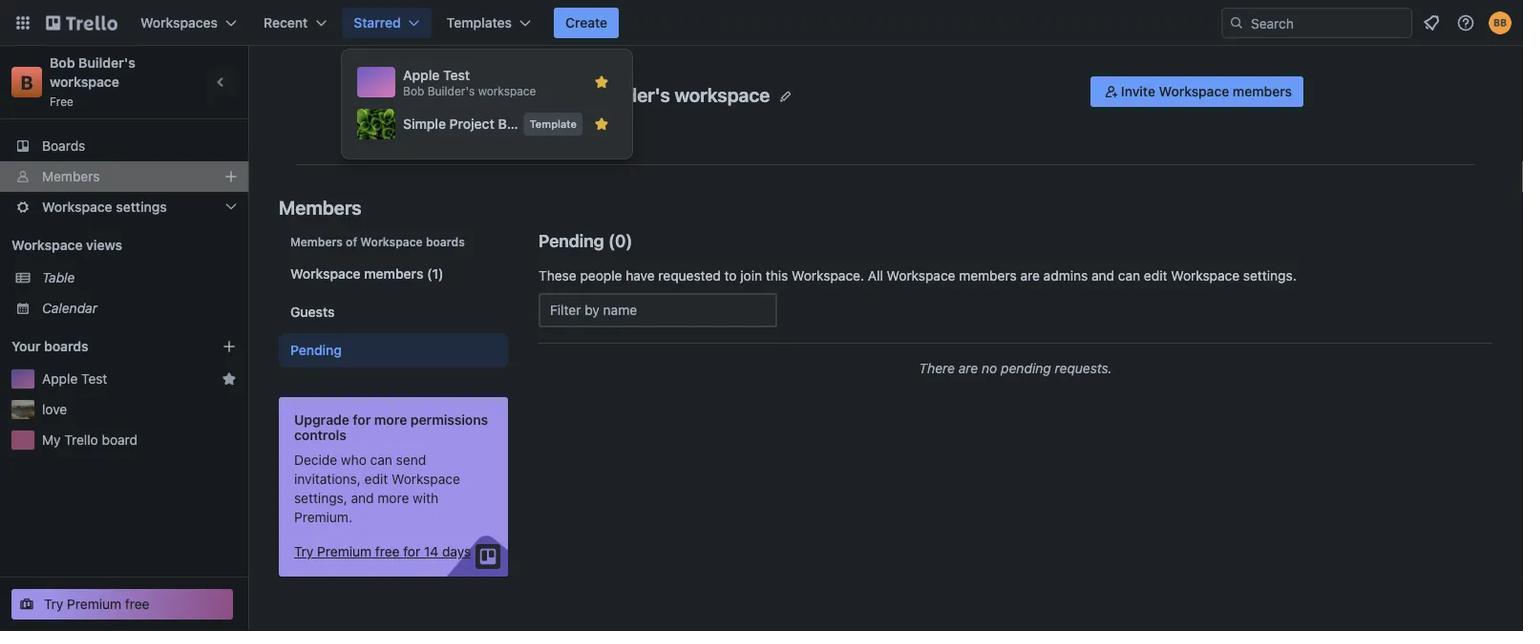 Task type: locate. For each thing, give the bounding box(es) containing it.
no
[[982, 361, 997, 376]]

workspace
[[50, 74, 119, 90], [675, 83, 770, 106], [478, 84, 536, 97]]

0 vertical spatial free
[[375, 544, 400, 560]]

members up of on the top
[[279, 196, 362, 218]]

admins
[[1044, 268, 1088, 284]]

try premium free button
[[11, 589, 233, 620]]

can
[[1118, 268, 1141, 284], [370, 452, 392, 468]]

14
[[424, 544, 439, 560]]

premium for try premium free for 14 days
[[317, 544, 372, 560]]

builder's inside bob builder's workspace free
[[78, 55, 136, 71]]

0 vertical spatial are
[[1021, 268, 1040, 284]]

premium
[[317, 544, 372, 560], [67, 596, 121, 612]]

b inside b button
[[505, 85, 527, 125]]

workspace settings
[[42, 199, 167, 215]]

boards up the (1)
[[426, 235, 465, 248]]

sm image
[[1102, 82, 1121, 101]]

recent button
[[252, 8, 338, 38]]

board
[[102, 432, 138, 448]]

test up project
[[443, 67, 470, 83]]

with
[[413, 490, 439, 506]]

more
[[374, 412, 407, 428], [378, 490, 409, 506]]

0 horizontal spatial builder's
[[78, 55, 136, 71]]

b left template
[[505, 85, 527, 125]]

can right who on the bottom left of page
[[370, 452, 392, 468]]

test inside apple test bob builder's workspace
[[443, 67, 470, 83]]

workspace right of on the top
[[360, 235, 423, 248]]

workspace up with
[[392, 471, 460, 487]]

have
[[626, 268, 655, 284]]

0 horizontal spatial free
[[125, 596, 149, 612]]

starred icon image
[[594, 74, 609, 90], [594, 117, 609, 132], [222, 372, 237, 387]]

guests
[[290, 304, 335, 320]]

my trello board
[[42, 432, 138, 448]]

pending down guests
[[290, 342, 342, 358]]

edit inside "upgrade for more permissions controls decide who can send invitations, edit workspace settings, and more with premium."
[[365, 471, 388, 487]]

1 horizontal spatial try
[[294, 544, 314, 560]]

1 horizontal spatial for
[[403, 544, 420, 560]]

starred icon image up private
[[594, 74, 609, 90]]

0 horizontal spatial premium
[[67, 596, 121, 612]]

simple project board template
[[403, 116, 577, 132]]

1 horizontal spatial bob
[[403, 84, 424, 97]]

0 horizontal spatial are
[[959, 361, 978, 376]]

apple up love
[[42, 371, 78, 387]]

who
[[341, 452, 367, 468]]

0 vertical spatial and
[[1092, 268, 1115, 284]]

1 vertical spatial are
[[959, 361, 978, 376]]

bob builder (bobbuilder40) image
[[1489, 11, 1512, 34]]

builder's down back to home image
[[78, 55, 136, 71]]

1 horizontal spatial boards
[[426, 235, 465, 248]]

workspace for bob builder's workspace free
[[50, 74, 119, 90]]

workspace inside bob builder's workspace free
[[50, 74, 119, 90]]

more left with
[[378, 490, 409, 506]]

try inside try premium free button
[[44, 596, 63, 612]]

edit
[[1144, 268, 1168, 284], [365, 471, 388, 487]]

and down who on the bottom left of page
[[351, 490, 374, 506]]

0 horizontal spatial test
[[81, 371, 107, 387]]

starred button
[[342, 8, 431, 38]]

0 vertical spatial apple
[[403, 67, 440, 83]]

more up "send"
[[374, 412, 407, 428]]

1 horizontal spatial apple
[[403, 67, 440, 83]]

template
[[530, 118, 577, 130]]

apple inside apple test bob builder's workspace
[[403, 67, 440, 83]]

0 horizontal spatial members
[[364, 266, 423, 282]]

test
[[443, 67, 470, 83], [81, 371, 107, 387]]

members
[[42, 169, 100, 184], [279, 196, 362, 218], [290, 235, 343, 248]]

workspace inside apple test bob builder's workspace
[[478, 84, 536, 97]]

1 horizontal spatial free
[[375, 544, 400, 560]]

0 vertical spatial test
[[443, 67, 470, 83]]

( 0 )
[[608, 230, 633, 251]]

love link
[[42, 400, 237, 419]]

bob builder's workspace
[[554, 83, 770, 106]]

1 vertical spatial try
[[44, 596, 63, 612]]

0 horizontal spatial apple
[[42, 371, 78, 387]]

are
[[1021, 268, 1040, 284], [959, 361, 978, 376]]

try
[[294, 544, 314, 560], [44, 596, 63, 612]]

workspace down primary element
[[675, 83, 770, 106]]

1 horizontal spatial b
[[505, 85, 527, 125]]

workspace up free
[[50, 74, 119, 90]]

1 horizontal spatial edit
[[1144, 268, 1168, 284]]

0 horizontal spatial edit
[[365, 471, 388, 487]]

0 vertical spatial boards
[[426, 235, 465, 248]]

workspace right invite
[[1159, 84, 1230, 99]]

bob up simple
[[403, 84, 424, 97]]

to
[[724, 268, 737, 284]]

1 vertical spatial for
[[403, 544, 420, 560]]

1 horizontal spatial builder's
[[428, 84, 475, 97]]

try premium free for 14 days
[[294, 544, 471, 560]]

1 horizontal spatial test
[[443, 67, 470, 83]]

create
[[565, 15, 608, 31]]

send
[[396, 452, 426, 468]]

test down your boards with 3 items element
[[81, 371, 107, 387]]

and right admins
[[1092, 268, 1115, 284]]

and
[[1092, 268, 1115, 284], [351, 490, 374, 506]]

bob for bob builder's workspace free
[[50, 55, 75, 71]]

1 vertical spatial test
[[81, 371, 107, 387]]

invite workspace members button
[[1091, 76, 1304, 107]]

workspace up workspace views
[[42, 199, 112, 215]]

0 vertical spatial can
[[1118, 268, 1141, 284]]

workspace inside popup button
[[42, 199, 112, 215]]

settings,
[[294, 490, 347, 506]]

1 vertical spatial premium
[[67, 596, 121, 612]]

builder's up private
[[593, 83, 670, 106]]

try inside try premium free for 14 days button
[[294, 544, 314, 560]]

b
[[20, 71, 33, 93], [505, 85, 527, 125]]

board
[[498, 116, 535, 132]]

workspace settings button
[[0, 192, 248, 223]]

bob for bob builder's workspace
[[554, 83, 589, 106]]

are left admins
[[1021, 268, 1040, 284]]

workspace up table
[[11, 237, 83, 253]]

1 horizontal spatial and
[[1092, 268, 1115, 284]]

0 vertical spatial try
[[294, 544, 314, 560]]

edit down who on the bottom left of page
[[365, 471, 388, 487]]

0 vertical spatial members
[[42, 169, 100, 184]]

b for b 'link'
[[20, 71, 33, 93]]

builder's up project
[[428, 84, 475, 97]]

0
[[615, 230, 626, 251]]

1 vertical spatial apple
[[42, 371, 78, 387]]

for right upgrade
[[353, 412, 371, 428]]

apple up simple
[[403, 67, 440, 83]]

1 vertical spatial and
[[351, 490, 374, 506]]

starred icon image right template
[[594, 117, 609, 132]]

1 horizontal spatial premium
[[317, 544, 372, 560]]

b inside b 'link'
[[20, 71, 33, 93]]

free
[[375, 544, 400, 560], [125, 596, 149, 612]]

pending
[[1001, 361, 1051, 376]]

starred
[[354, 15, 401, 31]]

controls
[[294, 427, 347, 443]]

workspace right the all
[[887, 268, 956, 284]]

workspace views
[[11, 237, 122, 253]]

0 horizontal spatial b
[[20, 71, 33, 93]]

0 vertical spatial for
[[353, 412, 371, 428]]

0 vertical spatial edit
[[1144, 268, 1168, 284]]

bob builder's workspace link
[[50, 55, 139, 90]]

0 vertical spatial more
[[374, 412, 407, 428]]

b left bob builder's workspace free
[[20, 71, 33, 93]]

1 horizontal spatial can
[[1118, 268, 1141, 284]]

0 horizontal spatial boards
[[44, 339, 88, 354]]

0 vertical spatial premium
[[317, 544, 372, 560]]

2 horizontal spatial members
[[1233, 84, 1292, 99]]

members left of on the top
[[290, 235, 343, 248]]

edit right admins
[[1144, 268, 1168, 284]]

0 horizontal spatial try
[[44, 596, 63, 612]]

1 horizontal spatial workspace
[[478, 84, 536, 97]]

can right admins
[[1118, 268, 1141, 284]]

and for settings,
[[351, 490, 374, 506]]

decide
[[294, 452, 337, 468]]

workspace up guests
[[290, 266, 361, 282]]

0 horizontal spatial for
[[353, 412, 371, 428]]

free for try premium free for 14 days
[[375, 544, 400, 560]]

2 horizontal spatial builder's
[[593, 83, 670, 106]]

members down boards
[[42, 169, 100, 184]]

1 vertical spatial can
[[370, 452, 392, 468]]

2 horizontal spatial workspace
[[675, 83, 770, 106]]

)
[[626, 230, 633, 251]]

0 horizontal spatial bob
[[50, 55, 75, 71]]

pending up these
[[539, 230, 604, 251]]

1 vertical spatial edit
[[365, 471, 388, 487]]

and for admins
[[1092, 268, 1115, 284]]

apple for apple test
[[42, 371, 78, 387]]

my trello board link
[[42, 431, 237, 450]]

and inside "upgrade for more permissions controls decide who can send invitations, edit workspace settings, and more with premium."
[[351, 490, 374, 506]]

builder's for bob builder's workspace free
[[78, 55, 136, 71]]

premium for try premium free
[[67, 596, 121, 612]]

bob up free
[[50, 55, 75, 71]]

members down members of workspace boards
[[364, 266, 423, 282]]

2 vertical spatial starred icon image
[[222, 372, 237, 387]]

members down search "icon"
[[1233, 84, 1292, 99]]

1 vertical spatial free
[[125, 596, 149, 612]]

are left "no" on the bottom right of the page
[[959, 361, 978, 376]]

apple
[[403, 67, 440, 83], [42, 371, 78, 387]]

boards up 'apple test'
[[44, 339, 88, 354]]

1 vertical spatial pending
[[290, 342, 342, 358]]

1 vertical spatial more
[[378, 490, 409, 506]]

starred icon image down add board image
[[222, 372, 237, 387]]

try premium free
[[44, 596, 149, 612]]

trello
[[64, 432, 98, 448]]

bob up private
[[554, 83, 589, 106]]

0 vertical spatial starred icon image
[[594, 74, 609, 90]]

0 horizontal spatial can
[[370, 452, 392, 468]]

guests link
[[279, 295, 508, 330]]

apple for apple test bob builder's workspace
[[403, 67, 440, 83]]

bob
[[50, 55, 75, 71], [554, 83, 589, 106], [403, 84, 424, 97]]

members
[[1233, 84, 1292, 99], [364, 266, 423, 282], [959, 268, 1017, 284]]

members of workspace boards
[[290, 235, 465, 248]]

2 horizontal spatial bob
[[554, 83, 589, 106]]

workspace up board
[[478, 84, 536, 97]]

these
[[539, 268, 577, 284]]

templates
[[447, 15, 512, 31]]

test for apple test
[[81, 371, 107, 387]]

0 horizontal spatial workspace
[[50, 74, 119, 90]]

1 vertical spatial boards
[[44, 339, 88, 354]]

0 horizontal spatial and
[[351, 490, 374, 506]]

members left admins
[[959, 268, 1017, 284]]

apple test
[[42, 371, 107, 387]]

permissions
[[411, 412, 488, 428]]

for left 14
[[403, 544, 420, 560]]

free
[[50, 95, 74, 108]]

bob inside bob builder's workspace free
[[50, 55, 75, 71]]

1 horizontal spatial pending
[[539, 230, 604, 251]]



Task type: describe. For each thing, give the bounding box(es) containing it.
all
[[868, 268, 883, 284]]

project
[[450, 116, 495, 132]]

invitations,
[[294, 471, 361, 487]]

b button
[[487, 76, 544, 134]]

(1)
[[427, 266, 444, 282]]

2 vertical spatial members
[[290, 235, 343, 248]]

add board image
[[222, 339, 237, 354]]

premium.
[[294, 510, 352, 525]]

calendar link
[[42, 299, 237, 318]]

workspace for bob builder's workspace
[[675, 83, 770, 106]]

test for apple test bob builder's workspace
[[443, 67, 470, 83]]

create button
[[554, 8, 619, 38]]

there
[[919, 361, 955, 376]]

open information menu image
[[1457, 13, 1476, 32]]

try for try premium free
[[44, 596, 63, 612]]

for inside "upgrade for more permissions controls decide who can send invitations, edit workspace settings, and more with premium."
[[353, 412, 371, 428]]

there are no pending requests.
[[919, 361, 1112, 376]]

my
[[42, 432, 61, 448]]

recent
[[264, 15, 308, 31]]

workspace inside "upgrade for more permissions controls decide who can send invitations, edit workspace settings, and more with premium."
[[392, 471, 460, 487]]

apple test bob builder's workspace
[[403, 67, 536, 97]]

of
[[346, 235, 357, 248]]

this
[[766, 268, 788, 284]]

settings
[[116, 199, 167, 215]]

search image
[[1229, 15, 1245, 31]]

Filter by name text field
[[539, 293, 777, 328]]

workspace navigation collapse icon image
[[208, 69, 235, 96]]

members link
[[0, 161, 248, 192]]

invite workspace members
[[1121, 84, 1292, 99]]

1 horizontal spatial members
[[959, 268, 1017, 284]]

your
[[11, 339, 41, 354]]

workspaces
[[140, 15, 218, 31]]

workspace members
[[290, 266, 423, 282]]

0 vertical spatial pending
[[539, 230, 604, 251]]

people
[[580, 268, 622, 284]]

workspace left the settings.
[[1171, 268, 1240, 284]]

members inside invite workspace members button
[[1233, 84, 1292, 99]]

try premium free for 14 days button
[[294, 543, 471, 562]]

workspaces button
[[129, 8, 248, 38]]

days
[[442, 544, 471, 560]]

primary element
[[0, 0, 1523, 46]]

workspace.
[[792, 268, 864, 284]]

can inside "upgrade for more permissions controls decide who can send invitations, edit workspace settings, and more with premium."
[[370, 452, 392, 468]]

upgrade
[[294, 412, 349, 428]]

table link
[[42, 268, 237, 287]]

1 horizontal spatial are
[[1021, 268, 1040, 284]]

simple
[[403, 116, 446, 132]]

0 horizontal spatial pending
[[290, 342, 342, 358]]

1 vertical spatial members
[[279, 196, 362, 218]]

workspace inside button
[[1159, 84, 1230, 99]]

views
[[86, 237, 122, 253]]

0 notifications image
[[1420, 11, 1443, 34]]

these people have requested to join this workspace. all workspace members are admins and can edit workspace settings.
[[539, 268, 1297, 284]]

bob inside apple test bob builder's workspace
[[403, 84, 424, 97]]

invite
[[1121, 84, 1156, 99]]

(
[[608, 230, 615, 251]]

Search field
[[1245, 9, 1412, 37]]

for inside try premium free for 14 days button
[[403, 544, 420, 560]]

requested
[[658, 268, 721, 284]]

free for try premium free
[[125, 596, 149, 612]]

private
[[573, 111, 610, 124]]

b link
[[11, 67, 42, 97]]

table
[[42, 270, 75, 286]]

your boards with 3 items element
[[11, 335, 193, 358]]

join
[[740, 268, 762, 284]]

love
[[42, 402, 67, 417]]

try for try premium free for 14 days
[[294, 544, 314, 560]]

builder's inside apple test bob builder's workspace
[[428, 84, 475, 97]]

settings.
[[1243, 268, 1297, 284]]

bob builder's workspace free
[[50, 55, 139, 108]]

pending link
[[279, 333, 508, 368]]

builder's for bob builder's workspace
[[593, 83, 670, 106]]

your boards
[[11, 339, 88, 354]]

b for b button
[[505, 85, 527, 125]]

requests.
[[1055, 361, 1112, 376]]

boards link
[[0, 131, 248, 161]]

apple test link
[[42, 370, 214, 389]]

templates button
[[435, 8, 543, 38]]

upgrade for more permissions controls decide who can send invitations, edit workspace settings, and more with premium.
[[294, 412, 488, 525]]

1 vertical spatial starred icon image
[[594, 117, 609, 132]]

calendar
[[42, 300, 97, 316]]

boards
[[42, 138, 85, 154]]

back to home image
[[46, 8, 117, 38]]



Task type: vqa. For each thing, say whether or not it's contained in the screenshot.
on inside Upgrade to organize your boards Create collections based on team, topic, project, or anything else with Trello Premium
no



